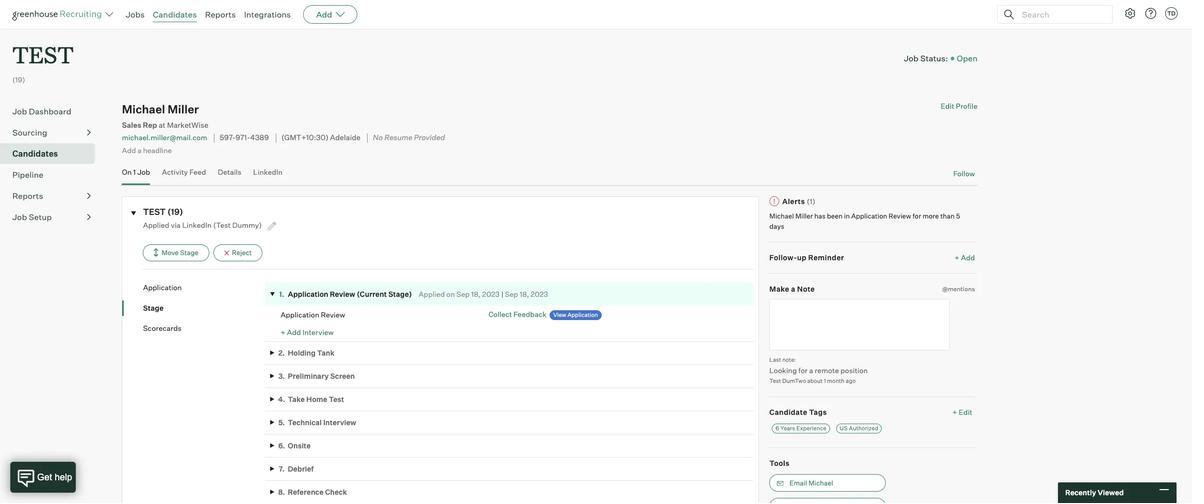 Task type: vqa. For each thing, say whether or not it's contained in the screenshot.
Partner campaigns Partner
no



Task type: describe. For each thing, give the bounding box(es) containing it.
us
[[840, 425, 848, 432]]

debrief
[[288, 465, 314, 474]]

2 vertical spatial review
[[321, 311, 345, 319]]

view application link
[[550, 311, 602, 320]]

follow-
[[770, 253, 798, 262]]

michael for michael miller sales rep at marketwise
[[122, 102, 165, 116]]

interview for 5. technical interview
[[323, 418, 356, 427]]

application up application review
[[288, 290, 329, 299]]

3. preliminary screen
[[279, 372, 355, 381]]

+ for + add interview
[[281, 328, 286, 337]]

sourcing link
[[12, 127, 91, 139]]

0 vertical spatial linkedin
[[253, 168, 283, 177]]

linkedin link
[[253, 168, 283, 183]]

add inside popup button
[[316, 9, 332, 20]]

has
[[815, 212, 826, 220]]

feedback
[[514, 310, 547, 319]]

td button
[[1164, 5, 1181, 22]]

move stage button
[[143, 245, 209, 262]]

ago
[[846, 377, 856, 385]]

years
[[781, 425, 796, 432]]

via
[[171, 221, 181, 230]]

a for add
[[138, 146, 142, 155]]

in
[[845, 212, 850, 220]]

7. debrief
[[279, 465, 314, 474]]

recently viewed
[[1066, 489, 1125, 498]]

4. take home test
[[278, 395, 344, 404]]

follow-up reminder
[[770, 253, 845, 262]]

collect feedback link
[[489, 310, 547, 319]]

follow
[[954, 169, 976, 178]]

1.
[[279, 290, 284, 299]]

edit inside + edit link
[[960, 408, 973, 417]]

sourcing
[[12, 128, 47, 138]]

6 years experience
[[776, 425, 827, 432]]

applied via linkedin (test dummy)
[[143, 221, 264, 230]]

interview for + add interview
[[303, 328, 334, 337]]

application inside michael miller has been in application review for more than 5 days
[[852, 212, 888, 220]]

0 horizontal spatial test
[[329, 395, 344, 404]]

technical
[[288, 418, 322, 427]]

2.
[[279, 349, 285, 357]]

view application
[[554, 312, 598, 319]]

edit profile
[[941, 102, 978, 111]]

1 vertical spatial reports
[[12, 191, 43, 201]]

dummy)
[[232, 221, 262, 230]]

month
[[828, 377, 845, 385]]

move stage
[[162, 249, 199, 257]]

+ add link
[[955, 253, 976, 263]]

job dashboard link
[[12, 105, 91, 118]]

feed
[[190, 168, 206, 177]]

8. reference check
[[278, 488, 347, 497]]

application link
[[143, 283, 265, 293]]

stage link
[[143, 303, 265, 313]]

1 horizontal spatial candidates
[[153, 9, 197, 20]]

reminder
[[809, 253, 845, 262]]

(test
[[213, 221, 231, 230]]

+ edit link
[[951, 406, 976, 420]]

status:
[[921, 53, 949, 63]]

last note: looking for a remote position test dumtwo               about 1 month               ago
[[770, 357, 869, 385]]

pipeline
[[12, 170, 43, 180]]

activity feed
[[162, 168, 206, 177]]

activity feed link
[[162, 168, 206, 183]]

screen
[[330, 372, 355, 381]]

1 horizontal spatial reports
[[205, 9, 236, 20]]

check
[[325, 488, 347, 497]]

dumtwo
[[783, 377, 807, 385]]

0 vertical spatial edit
[[941, 102, 955, 111]]

+ add
[[955, 253, 976, 262]]

tools
[[770, 459, 790, 468]]

a for make
[[792, 285, 796, 293]]

application up the + add interview link
[[281, 311, 320, 319]]

for inside "last note: looking for a remote position test dumtwo               about 1 month               ago"
[[799, 366, 808, 375]]

note:
[[783, 357, 797, 364]]

reject button
[[214, 245, 263, 262]]

applied for applied via linkedin (test dummy)
[[143, 221, 169, 230]]

job for job status:
[[905, 53, 919, 63]]

application review
[[281, 311, 345, 319]]

1 vertical spatial review
[[330, 290, 356, 299]]

miller for michael miller has been in application review for more than 5 days
[[796, 212, 814, 220]]

job status:
[[905, 53, 949, 63]]

provided
[[414, 133, 445, 143]]

0 vertical spatial (19)
[[12, 75, 25, 84]]

michael inside button
[[809, 479, 834, 488]]

headline
[[143, 146, 172, 155]]

6 years experience link
[[773, 424, 831, 434]]

up
[[798, 253, 807, 262]]

application inside application link
[[143, 283, 182, 292]]

6. onsite
[[278, 442, 311, 450]]

profile
[[957, 102, 978, 111]]

971-
[[236, 133, 250, 143]]

rep
[[143, 121, 157, 130]]

applied on  sep 18, 2023 | sep 18, 2023
[[419, 290, 549, 299]]

email michael
[[790, 479, 834, 488]]

job for job setup
[[12, 212, 27, 222]]

reject
[[232, 249, 252, 257]]

view
[[554, 312, 567, 319]]

candidate
[[770, 408, 808, 417]]

@mentions link
[[943, 284, 976, 294]]

0 vertical spatial reports link
[[205, 9, 236, 20]]

jobs
[[126, 9, 145, 20]]

1 vertical spatial candidates link
[[12, 148, 91, 160]]

michael miller has been in application review for more than 5 days
[[770, 212, 961, 230]]



Task type: locate. For each thing, give the bounding box(es) containing it.
0 vertical spatial test
[[12, 39, 74, 70]]

0 vertical spatial interview
[[303, 328, 334, 337]]

about
[[808, 377, 823, 385]]

2 horizontal spatial a
[[810, 366, 814, 375]]

2023 left |
[[483, 290, 500, 299]]

stage right move
[[180, 249, 199, 257]]

0 vertical spatial applied
[[143, 221, 169, 230]]

more
[[923, 212, 940, 220]]

candidates down sourcing
[[12, 149, 58, 159]]

td
[[1168, 10, 1177, 17]]

candidates link right jobs 'link'
[[153, 9, 197, 20]]

1 vertical spatial edit
[[960, 408, 973, 417]]

sales
[[122, 121, 141, 130]]

+ inside + edit link
[[953, 408, 958, 417]]

open
[[958, 53, 978, 63]]

0 horizontal spatial reports link
[[12, 190, 91, 202]]

1 horizontal spatial test
[[770, 377, 782, 385]]

(gmt+10:30) adelaide
[[282, 133, 361, 143]]

michael.miller@mail.com link
[[122, 133, 207, 142]]

+ for + edit
[[953, 408, 958, 417]]

test down looking
[[770, 377, 782, 385]]

make a note
[[770, 285, 816, 293]]

0 horizontal spatial michael
[[122, 102, 165, 116]]

18, right on
[[472, 290, 481, 299]]

1 vertical spatial interview
[[323, 418, 356, 427]]

test inside "last note: looking for a remote position test dumtwo               about 1 month               ago"
[[770, 377, 782, 385]]

sep right on
[[457, 290, 470, 299]]

review inside michael miller has been in application review for more than 5 days
[[889, 212, 912, 220]]

job inside "link"
[[137, 168, 150, 177]]

1 vertical spatial stage
[[143, 304, 164, 312]]

been
[[828, 212, 843, 220]]

review left (current
[[330, 290, 356, 299]]

2023 up feedback
[[531, 290, 549, 299]]

onsite
[[288, 442, 311, 450]]

reports link left integrations link
[[205, 9, 236, 20]]

job up sourcing
[[12, 106, 27, 117]]

1 horizontal spatial candidates link
[[153, 9, 197, 20]]

0 vertical spatial candidates
[[153, 9, 197, 20]]

reports link down the pipeline link
[[12, 190, 91, 202]]

michael inside michael miller sales rep at marketwise
[[122, 102, 165, 116]]

applied down test (19)
[[143, 221, 169, 230]]

on 1 job link
[[122, 168, 150, 183]]

note
[[798, 285, 816, 293]]

1 inside on 1 job "link"
[[133, 168, 136, 177]]

collect
[[489, 310, 512, 319]]

stage)
[[389, 290, 412, 299]]

for up dumtwo
[[799, 366, 808, 375]]

1 horizontal spatial applied
[[419, 290, 445, 299]]

michael inside michael miller has been in application review for more than 5 days
[[770, 212, 795, 220]]

scorecards link
[[143, 324, 265, 334]]

marketwise
[[167, 121, 209, 130]]

+ inside + add link
[[955, 253, 960, 262]]

for inside michael miller has been in application review for more than 5 days
[[913, 212, 922, 220]]

1 vertical spatial linkedin
[[182, 221, 212, 230]]

0 horizontal spatial reports
[[12, 191, 43, 201]]

application inside the view application link
[[568, 312, 598, 319]]

(1)
[[807, 197, 816, 206]]

0 vertical spatial for
[[913, 212, 922, 220]]

configure image
[[1125, 7, 1137, 20]]

1 right on
[[133, 168, 136, 177]]

@mentions
[[943, 285, 976, 293]]

0 vertical spatial michael
[[122, 102, 165, 116]]

597-
[[220, 133, 236, 143]]

+ add interview
[[281, 328, 334, 337]]

test for test
[[12, 39, 74, 70]]

0 horizontal spatial edit
[[941, 102, 955, 111]]

1 vertical spatial a
[[792, 285, 796, 293]]

1 vertical spatial michael
[[770, 212, 795, 220]]

1 horizontal spatial for
[[913, 212, 922, 220]]

0 vertical spatial reports
[[205, 9, 236, 20]]

0 horizontal spatial applied
[[143, 221, 169, 230]]

holding
[[288, 349, 316, 357]]

on
[[447, 290, 455, 299]]

edit profile link
[[941, 102, 978, 111]]

pipeline link
[[12, 169, 91, 181]]

job right on
[[137, 168, 150, 177]]

make
[[770, 285, 790, 293]]

+ for + add
[[955, 253, 960, 262]]

2 2023 from the left
[[531, 290, 549, 299]]

1 horizontal spatial 2023
[[531, 290, 549, 299]]

miller for michael miller sales rep at marketwise
[[168, 102, 199, 116]]

1 horizontal spatial 18,
[[520, 290, 529, 299]]

michael for michael miller has been in application review for more than 5 days
[[770, 212, 795, 220]]

1 vertical spatial test
[[143, 207, 166, 217]]

1 2023 from the left
[[483, 290, 500, 299]]

linkedin
[[253, 168, 283, 177], [182, 221, 212, 230]]

0 horizontal spatial test
[[12, 39, 74, 70]]

move
[[162, 249, 179, 257]]

sep
[[457, 290, 470, 299], [505, 290, 519, 299]]

test down on 1 job "link"
[[143, 207, 166, 217]]

interview down home
[[323, 418, 356, 427]]

details link
[[218, 168, 242, 183]]

follow link
[[954, 169, 976, 179]]

0 horizontal spatial sep
[[457, 290, 470, 299]]

0 horizontal spatial miller
[[168, 102, 199, 116]]

looking
[[770, 366, 797, 375]]

0 vertical spatial +
[[955, 253, 960, 262]]

1 vertical spatial miller
[[796, 212, 814, 220]]

1 vertical spatial applied
[[419, 290, 445, 299]]

test
[[770, 377, 782, 385], [329, 395, 344, 404]]

0 vertical spatial stage
[[180, 249, 199, 257]]

michael right email
[[809, 479, 834, 488]]

no
[[373, 133, 383, 143]]

job dashboard
[[12, 106, 71, 117]]

(19) down test link
[[12, 75, 25, 84]]

(19) up via
[[168, 207, 183, 217]]

review down 1. application review (current stage)
[[321, 311, 345, 319]]

1 sep from the left
[[457, 290, 470, 299]]

a
[[138, 146, 142, 155], [792, 285, 796, 293], [810, 366, 814, 375]]

job left setup
[[12, 212, 27, 222]]

1. application review (current stage)
[[279, 290, 412, 299]]

1 horizontal spatial linkedin
[[253, 168, 283, 177]]

jobs link
[[126, 9, 145, 20]]

1 vertical spatial candidates
[[12, 149, 58, 159]]

review left more
[[889, 212, 912, 220]]

linkedin right via
[[182, 221, 212, 230]]

interview down application review
[[303, 328, 334, 337]]

review
[[889, 212, 912, 220], [330, 290, 356, 299], [321, 311, 345, 319]]

597-971-4389
[[220, 133, 269, 143]]

0 horizontal spatial candidates
[[12, 149, 58, 159]]

stage inside button
[[180, 249, 199, 257]]

2 sep from the left
[[505, 290, 519, 299]]

0 horizontal spatial 2023
[[483, 290, 500, 299]]

0 vertical spatial a
[[138, 146, 142, 155]]

1 right about
[[825, 377, 827, 385]]

0 vertical spatial candidates link
[[153, 9, 197, 20]]

0 horizontal spatial for
[[799, 366, 808, 375]]

18, up feedback
[[520, 290, 529, 299]]

1 vertical spatial (19)
[[168, 207, 183, 217]]

0 horizontal spatial linkedin
[[182, 221, 212, 230]]

job for job dashboard
[[12, 106, 27, 117]]

at
[[159, 121, 166, 130]]

test for test (19)
[[143, 207, 166, 217]]

a inside "last note: looking for a remote position test dumtwo               about 1 month               ago"
[[810, 366, 814, 375]]

1
[[133, 168, 136, 177], [825, 377, 827, 385]]

0 vertical spatial review
[[889, 212, 912, 220]]

take
[[288, 395, 305, 404]]

1 vertical spatial 1
[[825, 377, 827, 385]]

days
[[770, 222, 785, 230]]

test link
[[12, 29, 74, 72]]

michael up days
[[770, 212, 795, 220]]

0 horizontal spatial (19)
[[12, 75, 25, 84]]

test (19)
[[143, 207, 183, 217]]

applied for applied on  sep 18, 2023 | sep 18, 2023
[[419, 290, 445, 299]]

add a headline
[[122, 146, 172, 155]]

miller up marketwise
[[168, 102, 199, 116]]

1 horizontal spatial edit
[[960, 408, 973, 417]]

6
[[776, 425, 780, 432]]

1 vertical spatial test
[[329, 395, 344, 404]]

0 horizontal spatial a
[[138, 146, 142, 155]]

1 inside "last note: looking for a remote position test dumtwo               about 1 month               ago"
[[825, 377, 827, 385]]

|
[[502, 290, 504, 299]]

2 18, from the left
[[520, 290, 529, 299]]

a left note
[[792, 285, 796, 293]]

dashboard
[[29, 106, 71, 117]]

test down greenhouse recruiting image
[[12, 39, 74, 70]]

alerts
[[783, 197, 806, 206]]

sep right |
[[505, 290, 519, 299]]

miller left has
[[796, 212, 814, 220]]

miller inside michael miller sales rep at marketwise
[[168, 102, 199, 116]]

adelaide
[[330, 133, 361, 143]]

test right home
[[329, 395, 344, 404]]

2. holding tank
[[279, 349, 335, 357]]

miller inside michael miller has been in application review for more than 5 days
[[796, 212, 814, 220]]

stage up scorecards
[[143, 304, 164, 312]]

candidates right jobs 'link'
[[153, 9, 197, 20]]

us authorized link
[[837, 424, 883, 434]]

job left status:
[[905, 53, 919, 63]]

0 horizontal spatial candidates link
[[12, 148, 91, 160]]

1 horizontal spatial a
[[792, 285, 796, 293]]

None text field
[[770, 299, 951, 351]]

1 vertical spatial +
[[281, 328, 286, 337]]

1 horizontal spatial 1
[[825, 377, 827, 385]]

a up about
[[810, 366, 814, 375]]

greenhouse recruiting image
[[12, 8, 105, 21]]

job
[[905, 53, 919, 63], [12, 106, 27, 117], [137, 168, 150, 177], [12, 212, 27, 222]]

than
[[941, 212, 955, 220]]

reports
[[205, 9, 236, 20], [12, 191, 43, 201]]

applied left on
[[419, 290, 445, 299]]

tank
[[317, 349, 335, 357]]

experience
[[797, 425, 827, 432]]

0 horizontal spatial 18,
[[472, 290, 481, 299]]

+ add interview link
[[281, 328, 334, 337]]

0 horizontal spatial 1
[[133, 168, 136, 177]]

1 horizontal spatial michael
[[770, 212, 795, 220]]

(gmt+10:30)
[[282, 133, 329, 143]]

0 vertical spatial test
[[770, 377, 782, 385]]

0 horizontal spatial stage
[[143, 304, 164, 312]]

integrations
[[244, 9, 291, 20]]

1 horizontal spatial sep
[[505, 290, 519, 299]]

Search text field
[[1020, 7, 1104, 22]]

application down move
[[143, 283, 182, 292]]

2 vertical spatial michael
[[809, 479, 834, 488]]

reports left integrations link
[[205, 9, 236, 20]]

0 vertical spatial miller
[[168, 102, 199, 116]]

2 vertical spatial a
[[810, 366, 814, 375]]

4.
[[278, 395, 285, 404]]

0 vertical spatial 1
[[133, 168, 136, 177]]

18,
[[472, 290, 481, 299], [520, 290, 529, 299]]

1 horizontal spatial (19)
[[168, 207, 183, 217]]

candidates link up the pipeline link
[[12, 148, 91, 160]]

reports down pipeline
[[12, 191, 43, 201]]

edit
[[941, 102, 955, 111], [960, 408, 973, 417]]

alerts (1)
[[783, 197, 816, 206]]

for left more
[[913, 212, 922, 220]]

no resume provided
[[373, 133, 445, 143]]

application right in
[[852, 212, 888, 220]]

michael up rep at the left top of the page
[[122, 102, 165, 116]]

application right the view
[[568, 312, 598, 319]]

a left the headline
[[138, 146, 142, 155]]

setup
[[29, 212, 52, 222]]

preliminary
[[288, 372, 329, 381]]

application
[[852, 212, 888, 220], [143, 283, 182, 292], [288, 290, 329, 299], [281, 311, 320, 319], [568, 312, 598, 319]]

position
[[841, 366, 869, 375]]

stage
[[180, 249, 199, 257], [143, 304, 164, 312]]

1 18, from the left
[[472, 290, 481, 299]]

2 horizontal spatial michael
[[809, 479, 834, 488]]

job setup link
[[12, 211, 91, 224]]

1 horizontal spatial miller
[[796, 212, 814, 220]]

1 horizontal spatial test
[[143, 207, 166, 217]]

1 horizontal spatial reports link
[[205, 9, 236, 20]]

tags
[[810, 408, 828, 417]]

collect feedback
[[489, 310, 547, 319]]

1 horizontal spatial stage
[[180, 249, 199, 257]]

2 vertical spatial +
[[953, 408, 958, 417]]

miller
[[168, 102, 199, 116], [796, 212, 814, 220]]

1 vertical spatial reports link
[[12, 190, 91, 202]]

1 vertical spatial for
[[799, 366, 808, 375]]

linkedin down 4389
[[253, 168, 283, 177]]



